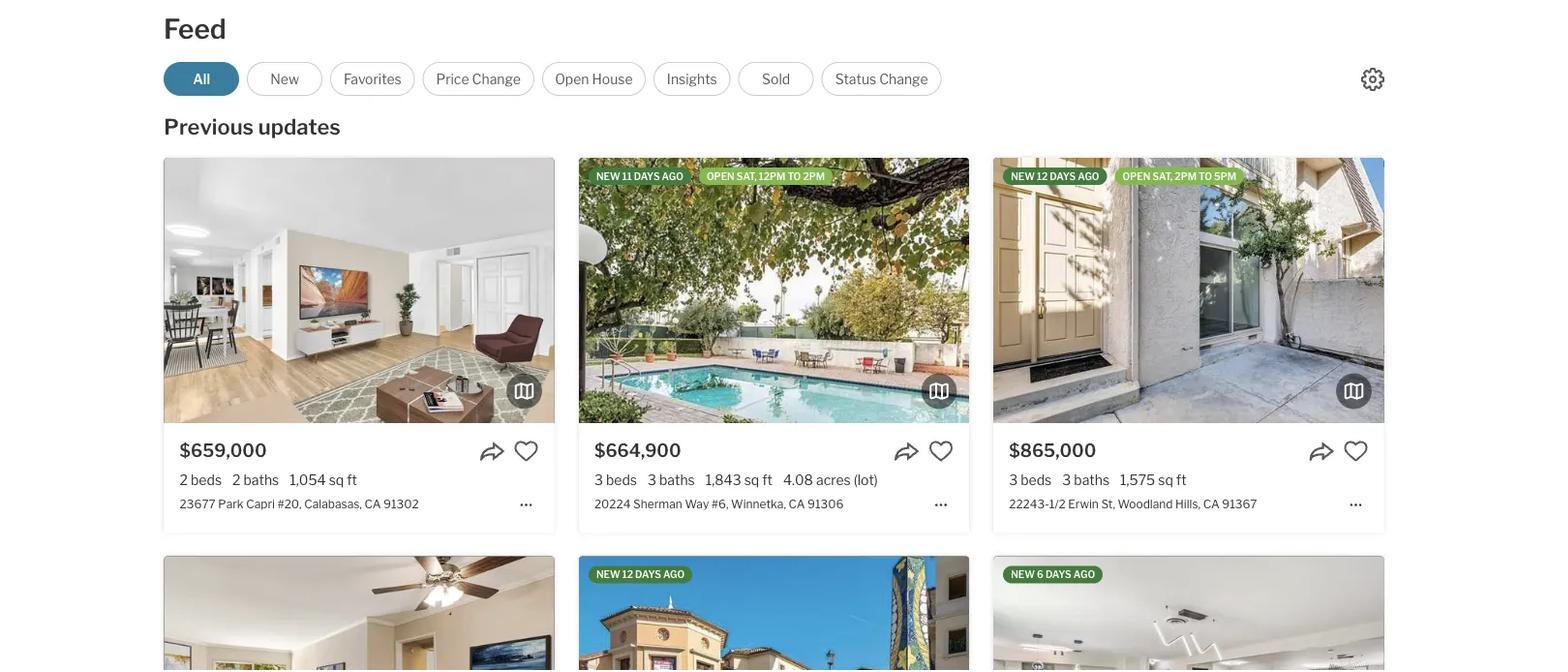 Task type: describe. For each thing, give the bounding box(es) containing it.
house
[[592, 71, 633, 87]]

price
[[436, 71, 469, 87]]

beds for $664,900
[[606, 472, 637, 488]]

ago left the "open sat, 2pm to 5pm"
[[1078, 170, 1100, 182]]

previous updates
[[164, 114, 341, 140]]

2 for 2 baths
[[233, 472, 241, 488]]

1 photo of 5317 doe ave, las vegas, nv 89146 image from the left
[[994, 556, 1384, 670]]

1 photo of 21520 burbank blvd #120, woodland hills, ca 91367 image from the left
[[164, 556, 555, 670]]

previous
[[164, 114, 254, 140]]

1,575
[[1121, 472, 1156, 488]]

3 ca from the left
[[1204, 497, 1220, 511]]

3 beds for $865,000
[[1009, 472, 1052, 488]]

22243-
[[1009, 497, 1050, 511]]

91306
[[808, 497, 844, 511]]

sold
[[762, 71, 791, 87]]

23677 park capri #20, calabasas, ca 91302
[[180, 497, 419, 511]]

#6,
[[712, 497, 729, 511]]

all
[[193, 71, 210, 87]]

Favorites radio
[[330, 62, 415, 96]]

2 beds
[[180, 472, 222, 488]]

2 photo of 23677 park capri #20, calabasas, ca 91302 image from the left
[[555, 158, 945, 423]]

Sold radio
[[739, 62, 814, 96]]

hills,
[[1176, 497, 1201, 511]]

$659,000
[[180, 440, 267, 461]]

winnetka,
[[731, 497, 786, 511]]

to for $865,000
[[1199, 170, 1213, 182]]

2 photo of 5317 doe ave, las vegas, nv 89146 image from the left
[[1384, 556, 1549, 670]]

12 for first photo of 22243-1/2 erwin st, woodland hills, ca 91367 from the left
[[1037, 170, 1048, 182]]

open house
[[555, 71, 633, 87]]

favorite button checkbox
[[1344, 439, 1369, 464]]

2 3 from the left
[[648, 472, 657, 488]]

ca for $659,000
[[365, 497, 381, 511]]

st,
[[1102, 497, 1116, 511]]

ft for $865,000
[[1177, 472, 1187, 488]]

beds for $865,000
[[1021, 472, 1052, 488]]

1,843 sq ft
[[706, 472, 773, 488]]

1 horizontal spatial new 12 days ago
[[1011, 170, 1100, 182]]

Price Change radio
[[423, 62, 534, 96]]

1 photo of 22243-1/2 erwin st, woodland hills, ca 91367 image from the left
[[994, 158, 1384, 423]]

3 beds for $664,900
[[595, 472, 637, 488]]

new
[[270, 71, 299, 87]]

1 photo of 23677 park capri #20, calabasas, ca 91302 image from the left
[[164, 158, 555, 423]]

baths for $664,900
[[660, 472, 695, 488]]

woodland
[[1118, 497, 1173, 511]]

park
[[218, 497, 244, 511]]

favorite button image
[[514, 439, 539, 464]]

status change
[[836, 71, 928, 87]]

open for $664,900
[[707, 170, 735, 182]]

open sat, 2pm to 5pm
[[1123, 170, 1237, 182]]

3 3 from the left
[[1009, 472, 1018, 488]]

ago right 6
[[1074, 569, 1096, 580]]

change for status change
[[880, 71, 928, 87]]

1 vertical spatial new 12 days ago
[[597, 569, 685, 580]]

baths for $659,000
[[244, 472, 279, 488]]

2 photo of 23500 park sorrento unit d23, calabasas, ca 91302 image from the left
[[969, 556, 1360, 670]]

1,843
[[706, 472, 742, 488]]

open
[[555, 71, 589, 87]]

2 photo of 20224 sherman way #6, winnetka, ca 91306 image from the left
[[969, 158, 1360, 423]]

4.08 acres (lot)
[[784, 472, 878, 488]]

ft for $664,900
[[762, 472, 773, 488]]

option group containing all
[[164, 62, 942, 96]]

3 baths for $664,900
[[648, 472, 695, 488]]

erwin
[[1069, 497, 1099, 511]]

Open House radio
[[542, 62, 646, 96]]

open for $865,000
[[1123, 170, 1151, 182]]



Task type: vqa. For each thing, say whether or not it's contained in the screenshot.
Has A/C
no



Task type: locate. For each thing, give the bounding box(es) containing it.
2 baths
[[233, 472, 279, 488]]

2 favorite button image from the left
[[1344, 439, 1369, 464]]

to for $664,900
[[788, 170, 801, 182]]

open sat, 12pm to 2pm
[[707, 170, 825, 182]]

sq for $659,000
[[329, 472, 344, 488]]

ago
[[662, 170, 684, 182], [1078, 170, 1100, 182], [663, 569, 685, 580], [1074, 569, 1096, 580]]

2 ft from the left
[[762, 472, 773, 488]]

0 horizontal spatial 12
[[623, 569, 633, 580]]

0 horizontal spatial sat,
[[737, 170, 757, 182]]

new
[[597, 170, 621, 182], [1011, 170, 1035, 182], [597, 569, 621, 580], [1011, 569, 1035, 580]]

Insights radio
[[654, 62, 731, 96]]

baths
[[244, 472, 279, 488], [660, 472, 695, 488], [1074, 472, 1110, 488]]

1,054 sq ft
[[290, 472, 357, 488]]

new 12 days ago
[[1011, 170, 1100, 182], [597, 569, 685, 580]]

1 photo of 20224 sherman way #6, winnetka, ca 91306 image from the left
[[579, 158, 970, 423]]

sat, left the 12pm
[[737, 170, 757, 182]]

2 to from the left
[[1199, 170, 1213, 182]]

2 ca from the left
[[789, 497, 805, 511]]

3 baths
[[648, 472, 695, 488], [1063, 472, 1110, 488]]

baths up capri
[[244, 472, 279, 488]]

3 beds from the left
[[1021, 472, 1052, 488]]

3 baths from the left
[[1074, 472, 1110, 488]]

ft up hills,
[[1177, 472, 1187, 488]]

5pm
[[1215, 170, 1237, 182]]

3 up 1/2
[[1063, 472, 1071, 488]]

0 vertical spatial 12
[[1037, 170, 1048, 182]]

2 photo of 22243-1/2 erwin st, woodland hills, ca 91367 image from the left
[[1384, 158, 1549, 423]]

baths up sherman
[[660, 472, 695, 488]]

2 for 2 beds
[[180, 472, 188, 488]]

ca down 4.08
[[789, 497, 805, 511]]

2 open from the left
[[1123, 170, 1151, 182]]

sq
[[329, 472, 344, 488], [744, 472, 760, 488], [1159, 472, 1174, 488]]

4.08
[[784, 472, 814, 488]]

1 3 beds from the left
[[595, 472, 637, 488]]

favorite button checkbox for $664,900
[[929, 439, 954, 464]]

3 baths up erwin
[[1063, 472, 1110, 488]]

0 horizontal spatial 2pm
[[803, 170, 825, 182]]

1 ft from the left
[[347, 472, 357, 488]]

1 favorite button image from the left
[[929, 439, 954, 464]]

0 horizontal spatial open
[[707, 170, 735, 182]]

new 11 days ago
[[597, 170, 684, 182]]

option group
[[164, 62, 942, 96]]

1 horizontal spatial 12
[[1037, 170, 1048, 182]]

1,054
[[290, 472, 326, 488]]

2 3 beds from the left
[[1009, 472, 1052, 488]]

3 up "22243-"
[[1009, 472, 1018, 488]]

Status Change radio
[[822, 62, 942, 96]]

photo of 22243-1/2 erwin st, woodland hills, ca 91367 image
[[994, 158, 1384, 423], [1384, 158, 1549, 423]]

0 horizontal spatial 3 baths
[[648, 472, 695, 488]]

beds
[[191, 472, 222, 488], [606, 472, 637, 488], [1021, 472, 1052, 488]]

ca right hills,
[[1204, 497, 1220, 511]]

0 horizontal spatial favorite button checkbox
[[514, 439, 539, 464]]

favorite button image for $664,900
[[929, 439, 954, 464]]

2 horizontal spatial sq
[[1159, 472, 1174, 488]]

2 horizontal spatial ft
[[1177, 472, 1187, 488]]

2
[[180, 472, 188, 488], [233, 472, 241, 488]]

2pm right the 12pm
[[803, 170, 825, 182]]

1 3 baths from the left
[[648, 472, 695, 488]]

status
[[836, 71, 877, 87]]

3 beds up 20224
[[595, 472, 637, 488]]

12
[[1037, 170, 1048, 182], [623, 569, 633, 580]]

2 sq from the left
[[744, 472, 760, 488]]

3 sq from the left
[[1159, 472, 1174, 488]]

$865,000
[[1009, 440, 1097, 461]]

3 baths up sherman
[[648, 472, 695, 488]]

3 beds up "22243-"
[[1009, 472, 1052, 488]]

0 horizontal spatial change
[[472, 71, 521, 87]]

2 horizontal spatial ca
[[1204, 497, 1220, 511]]

0 horizontal spatial 3 beds
[[595, 472, 637, 488]]

ft
[[347, 472, 357, 488], [762, 472, 773, 488], [1177, 472, 1187, 488]]

1 horizontal spatial ft
[[762, 472, 773, 488]]

12 for 1st photo of 23500 park sorrento unit d23, calabasas, ca 91302 from left
[[623, 569, 633, 580]]

sat, left the 5pm
[[1153, 170, 1173, 182]]

1 horizontal spatial 3 baths
[[1063, 472, 1110, 488]]

3 up 20224
[[595, 472, 603, 488]]

2 horizontal spatial baths
[[1074, 472, 1110, 488]]

0 horizontal spatial favorite button image
[[929, 439, 954, 464]]

open left the 5pm
[[1123, 170, 1151, 182]]

3 baths for $865,000
[[1063, 472, 1110, 488]]

photo of 20224 sherman way #6, winnetka, ca 91306 image
[[579, 158, 970, 423], [969, 158, 1360, 423]]

All radio
[[164, 62, 239, 96]]

1 horizontal spatial favorite button checkbox
[[929, 439, 954, 464]]

change right the status
[[880, 71, 928, 87]]

91367
[[1223, 497, 1258, 511]]

1 horizontal spatial change
[[880, 71, 928, 87]]

2 sat, from the left
[[1153, 170, 1173, 182]]

2pm left the 5pm
[[1175, 170, 1197, 182]]

3 beds
[[595, 472, 637, 488], [1009, 472, 1052, 488]]

2 2 from the left
[[233, 472, 241, 488]]

sq for $865,000
[[1159, 472, 1174, 488]]

1 baths from the left
[[244, 472, 279, 488]]

sq up calabasas,
[[329, 472, 344, 488]]

sq right the 1,575
[[1159, 472, 1174, 488]]

2 3 baths from the left
[[1063, 472, 1110, 488]]

way
[[685, 497, 709, 511]]

3
[[595, 472, 603, 488], [648, 472, 657, 488], [1009, 472, 1018, 488], [1063, 472, 1071, 488]]

1 horizontal spatial 2pm
[[1175, 170, 1197, 182]]

baths up erwin
[[1074, 472, 1110, 488]]

2 change from the left
[[880, 71, 928, 87]]

photo of 21520 burbank blvd #120, woodland hills, ca 91367 image
[[164, 556, 555, 670], [555, 556, 945, 670]]

0 horizontal spatial sq
[[329, 472, 344, 488]]

to right the 12pm
[[788, 170, 801, 182]]

1 beds from the left
[[191, 472, 222, 488]]

beds up 20224
[[606, 472, 637, 488]]

sherman
[[634, 497, 683, 511]]

1 horizontal spatial baths
[[660, 472, 695, 488]]

acres
[[816, 472, 851, 488]]

2 up park
[[233, 472, 241, 488]]

4 3 from the left
[[1063, 472, 1071, 488]]

sat, for $865,000
[[1153, 170, 1173, 182]]

beds up 23677
[[191, 472, 222, 488]]

insights
[[667, 71, 717, 87]]

feed
[[164, 13, 226, 46]]

baths for $865,000
[[1074, 472, 1110, 488]]

ca for $664,900
[[789, 497, 805, 511]]

change
[[472, 71, 521, 87], [880, 71, 928, 87]]

1 horizontal spatial open
[[1123, 170, 1151, 182]]

1 vertical spatial 12
[[623, 569, 633, 580]]

2 beds from the left
[[606, 472, 637, 488]]

favorite button image
[[929, 439, 954, 464], [1344, 439, 1369, 464]]

ft up winnetka, at the bottom of the page
[[762, 472, 773, 488]]

ca left 91302
[[365, 497, 381, 511]]

1 photo of 23500 park sorrento unit d23, calabasas, ca 91302 image from the left
[[579, 556, 970, 670]]

91302
[[384, 497, 419, 511]]

1 sat, from the left
[[737, 170, 757, 182]]

23677
[[180, 497, 216, 511]]

1,575 sq ft
[[1121, 472, 1187, 488]]

sat,
[[737, 170, 757, 182], [1153, 170, 1173, 182]]

sq up winnetka, at the bottom of the page
[[744, 472, 760, 488]]

(lot)
[[854, 472, 878, 488]]

ft up calabasas,
[[347, 472, 357, 488]]

to left the 5pm
[[1199, 170, 1213, 182]]

1 change from the left
[[472, 71, 521, 87]]

open left the 12pm
[[707, 170, 735, 182]]

20224
[[595, 497, 631, 511]]

favorite button checkbox for $659,000
[[514, 439, 539, 464]]

3 ft from the left
[[1177, 472, 1187, 488]]

beds up "22243-"
[[1021, 472, 1052, 488]]

change for price change
[[472, 71, 521, 87]]

beds for $659,000
[[191, 472, 222, 488]]

ft for $659,000
[[347, 472, 357, 488]]

2 up 23677
[[180, 472, 188, 488]]

0 horizontal spatial ft
[[347, 472, 357, 488]]

1/2
[[1050, 497, 1066, 511]]

6
[[1037, 569, 1044, 580]]

0 horizontal spatial baths
[[244, 472, 279, 488]]

1 horizontal spatial 2
[[233, 472, 241, 488]]

calabasas,
[[304, 497, 362, 511]]

1 sq from the left
[[329, 472, 344, 488]]

2 baths from the left
[[660, 472, 695, 488]]

0 horizontal spatial new 12 days ago
[[597, 569, 685, 580]]

1 3 from the left
[[595, 472, 603, 488]]

1 horizontal spatial 3 beds
[[1009, 472, 1052, 488]]

ago right 11
[[662, 170, 684, 182]]

1 2pm from the left
[[803, 170, 825, 182]]

sat, for $664,900
[[737, 170, 757, 182]]

New radio
[[247, 62, 323, 96]]

2pm
[[803, 170, 825, 182], [1175, 170, 1197, 182]]

1 horizontal spatial favorite button image
[[1344, 439, 1369, 464]]

0 horizontal spatial beds
[[191, 472, 222, 488]]

favorite button image for $865,000
[[1344, 439, 1369, 464]]

photo of 5317 doe ave, las vegas, nv 89146 image
[[994, 556, 1384, 670], [1384, 556, 1549, 670]]

0 horizontal spatial to
[[788, 170, 801, 182]]

1 open from the left
[[707, 170, 735, 182]]

2 favorite button checkbox from the left
[[929, 439, 954, 464]]

price change
[[436, 71, 521, 87]]

1 horizontal spatial ca
[[789, 497, 805, 511]]

11
[[623, 170, 632, 182]]

1 to from the left
[[788, 170, 801, 182]]

capri
[[246, 497, 275, 511]]

22243-1/2 erwin st, woodland hills, ca 91367
[[1009, 497, 1258, 511]]

ago down sherman
[[663, 569, 685, 580]]

1 horizontal spatial beds
[[606, 472, 637, 488]]

2 2pm from the left
[[1175, 170, 1197, 182]]

change right price
[[472, 71, 521, 87]]

1 horizontal spatial sat,
[[1153, 170, 1173, 182]]

1 horizontal spatial to
[[1199, 170, 1213, 182]]

open
[[707, 170, 735, 182], [1123, 170, 1151, 182]]

photo of 23500 park sorrento unit d23, calabasas, ca 91302 image
[[579, 556, 970, 670], [969, 556, 1360, 670]]

new 6 days ago
[[1011, 569, 1096, 580]]

change inside option
[[472, 71, 521, 87]]

1 favorite button checkbox from the left
[[514, 439, 539, 464]]

favorite button checkbox
[[514, 439, 539, 464], [929, 439, 954, 464]]

to
[[788, 170, 801, 182], [1199, 170, 1213, 182]]

updates
[[258, 114, 341, 140]]

3 up sherman
[[648, 472, 657, 488]]

photo of 23677 park capri #20, calabasas, ca 91302 image
[[164, 158, 555, 423], [555, 158, 945, 423]]

0 horizontal spatial 2
[[180, 472, 188, 488]]

days
[[634, 170, 660, 182], [1050, 170, 1076, 182], [635, 569, 661, 580], [1046, 569, 1072, 580]]

#20,
[[277, 497, 302, 511]]

12pm
[[759, 170, 786, 182]]

1 2 from the left
[[180, 472, 188, 488]]

$664,900
[[595, 440, 681, 461]]

0 horizontal spatial ca
[[365, 497, 381, 511]]

1 ca from the left
[[365, 497, 381, 511]]

change inside radio
[[880, 71, 928, 87]]

2 horizontal spatial beds
[[1021, 472, 1052, 488]]

1 horizontal spatial sq
[[744, 472, 760, 488]]

favorites
[[344, 71, 402, 87]]

sq for $664,900
[[744, 472, 760, 488]]

20224 sherman way #6, winnetka, ca 91306
[[595, 497, 844, 511]]

2 photo of 21520 burbank blvd #120, woodland hills, ca 91367 image from the left
[[555, 556, 945, 670]]

0 vertical spatial new 12 days ago
[[1011, 170, 1100, 182]]

ca
[[365, 497, 381, 511], [789, 497, 805, 511], [1204, 497, 1220, 511]]



